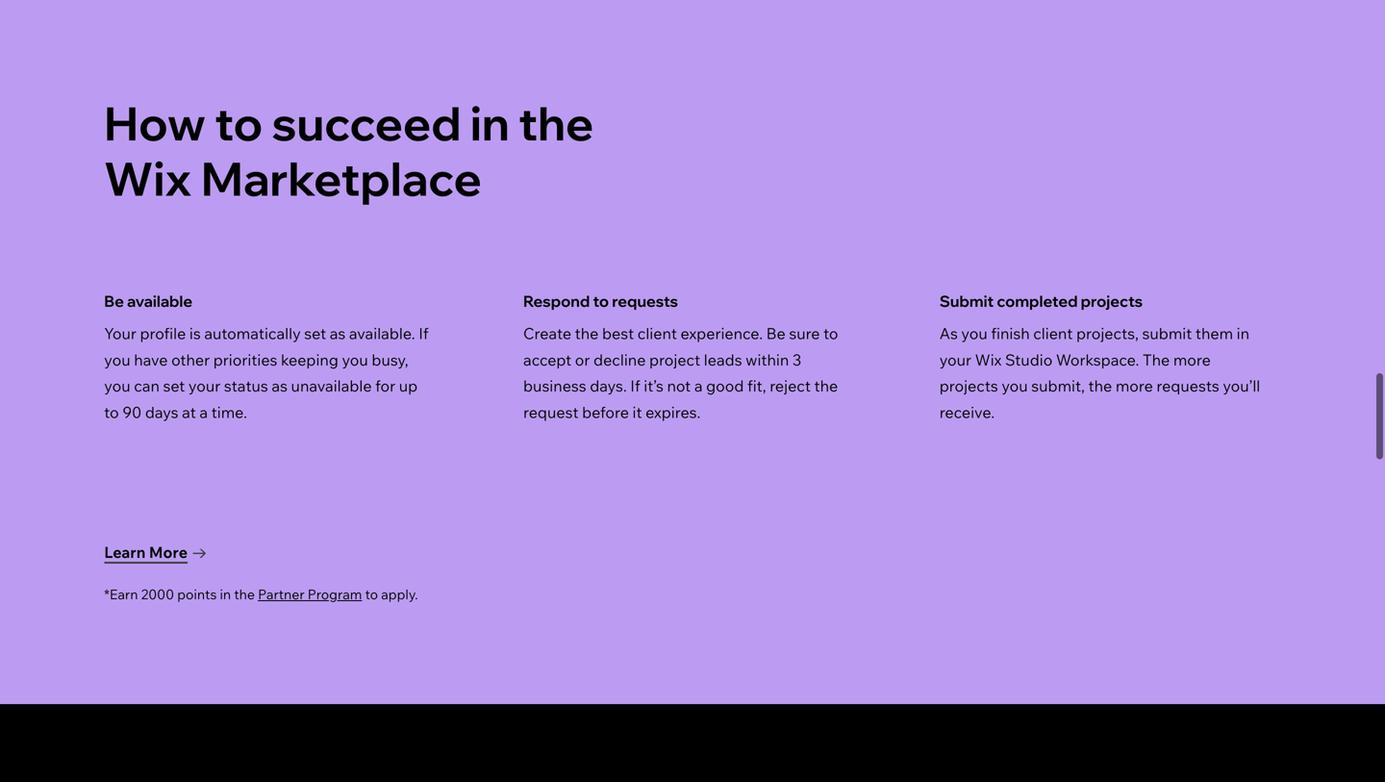 Task type: describe. For each thing, give the bounding box(es) containing it.
you left can
[[104, 376, 130, 395]]

respond
[[523, 292, 590, 311]]

a inside your profile is automatically set as available. if you have other priorities keeping you busy, you can set your status as unavailable for up to 90 days at a time.
[[200, 402, 208, 422]]

if inside create the best client experience. be sure to accept or decline project leads within 3 business days. if it's not a good fit, reject the request before it expires.
[[630, 376, 640, 395]]

0 horizontal spatial as
[[272, 376, 288, 395]]

wix inside 'how to succeed in the wix marketplace'
[[104, 149, 192, 207]]

status
[[224, 376, 268, 395]]

them
[[1196, 324, 1233, 343]]

0 horizontal spatial be
[[104, 292, 124, 311]]

best
[[602, 324, 634, 343]]

requests inside as you finish client projects, submit them in your wix studio workspace. the more projects you submit, the more requests you'll receive.
[[1157, 376, 1220, 395]]

in for how to succeed in the wix marketplace
[[470, 94, 509, 152]]

or
[[575, 350, 590, 369]]

as you finish client projects, submit them in your wix studio workspace. the more projects you submit, the more requests you'll receive.
[[940, 324, 1260, 422]]

points
[[177, 586, 217, 603]]

reject
[[770, 376, 811, 395]]

learn more
[[104, 542, 188, 562]]

submit
[[940, 292, 994, 311]]

decline
[[594, 350, 646, 369]]

your inside as you finish client projects, submit them in your wix studio workspace. the more projects you submit, the more requests you'll receive.
[[940, 350, 972, 369]]

to inside create the best client experience. be sure to accept or decline project leads within 3 business days. if it's not a good fit, reject the request before it expires.
[[823, 324, 838, 343]]

in inside as you finish client projects, submit them in your wix studio workspace. the more projects you submit, the more requests you'll receive.
[[1237, 324, 1250, 343]]

to inside 'how to succeed in the wix marketplace'
[[215, 94, 263, 152]]

more
[[149, 542, 188, 562]]

priorities
[[213, 350, 277, 369]]

it
[[632, 402, 642, 422]]

days
[[145, 402, 178, 422]]

other
[[171, 350, 210, 369]]

partner
[[258, 586, 305, 603]]

*earn 2000 points in the partner program to apply.
[[104, 586, 418, 603]]

be available
[[104, 292, 196, 311]]

your inside your profile is automatically set as available. if you have other priorities keeping you busy, you can set your status as unavailable for up to 90 days at a time.
[[188, 376, 221, 395]]

client for project
[[638, 324, 677, 343]]

before
[[582, 402, 629, 422]]

unavailable
[[291, 376, 372, 395]]

if inside your profile is automatically set as available. if you have other priorities keeping you busy, you can set your status as unavailable for up to 90 days at a time.
[[419, 324, 429, 343]]

fit,
[[747, 376, 766, 395]]

partner program link
[[258, 586, 362, 603]]

leads
[[704, 350, 742, 369]]

projects inside as you finish client projects, submit them in your wix studio workspace. the more projects you submit, the more requests you'll receive.
[[940, 376, 998, 395]]

expires.
[[646, 402, 701, 422]]

a inside create the best client experience. be sure to accept or decline project leads within 3 business days. if it's not a good fit, reject the request before it expires.
[[694, 376, 703, 395]]

as
[[940, 324, 958, 343]]

submit completed projects
[[940, 292, 1143, 311]]

2000
[[141, 586, 174, 603]]

accept
[[523, 350, 572, 369]]

for
[[375, 376, 395, 395]]

how to succeed in the wix marketplace
[[104, 94, 594, 207]]

available
[[127, 292, 193, 311]]

not
[[667, 376, 691, 395]]

marketplace
[[201, 149, 482, 207]]

you down the your
[[104, 350, 130, 369]]

finish
[[991, 324, 1030, 343]]

days.
[[590, 376, 627, 395]]

busy,
[[372, 350, 408, 369]]

submit,
[[1031, 376, 1085, 395]]

1 vertical spatial more
[[1116, 376, 1153, 395]]

experience.
[[681, 324, 763, 343]]

request
[[523, 402, 579, 422]]



Task type: locate. For each thing, give the bounding box(es) containing it.
the
[[1143, 350, 1170, 369]]

1 vertical spatial a
[[200, 402, 208, 422]]

you'll
[[1223, 376, 1260, 395]]

1 vertical spatial be
[[766, 324, 786, 343]]

0 vertical spatial set
[[304, 324, 326, 343]]

you down the studio
[[1002, 376, 1028, 395]]

keeping
[[281, 350, 339, 369]]

requests up best
[[612, 292, 678, 311]]

if
[[419, 324, 429, 343], [630, 376, 640, 395]]

project
[[649, 350, 700, 369]]

0 horizontal spatial requests
[[612, 292, 678, 311]]

succeed
[[272, 94, 461, 152]]

0 horizontal spatial a
[[200, 402, 208, 422]]

is
[[189, 324, 201, 343]]

0 vertical spatial more
[[1173, 350, 1211, 369]]

0 vertical spatial as
[[330, 324, 346, 343]]

the
[[518, 94, 594, 152], [575, 324, 599, 343], [814, 376, 838, 395], [1088, 376, 1112, 395], [234, 586, 255, 603]]

you
[[961, 324, 988, 343], [104, 350, 130, 369], [342, 350, 368, 369], [104, 376, 130, 395], [1002, 376, 1028, 395]]

set right can
[[163, 376, 185, 395]]

in for *earn 2000 points in the partner program to apply.
[[220, 586, 231, 603]]

requests
[[612, 292, 678, 311], [1157, 376, 1220, 395]]

1 horizontal spatial if
[[630, 376, 640, 395]]

1 vertical spatial wix
[[975, 350, 1002, 369]]

client inside create the best client experience. be sure to accept or decline project leads within 3 business days. if it's not a good fit, reject the request before it expires.
[[638, 324, 677, 343]]

0 horizontal spatial your
[[188, 376, 221, 395]]

client down the submit completed projects
[[1033, 324, 1073, 343]]

1 client from the left
[[638, 324, 677, 343]]

your down other
[[188, 376, 221, 395]]

available.
[[349, 324, 415, 343]]

a right 'not'
[[694, 376, 703, 395]]

0 horizontal spatial client
[[638, 324, 677, 343]]

client up project
[[638, 324, 677, 343]]

automatically
[[204, 324, 301, 343]]

2 client from the left
[[1033, 324, 1073, 343]]

to
[[215, 94, 263, 152], [593, 292, 609, 311], [823, 324, 838, 343], [104, 402, 119, 422], [365, 586, 378, 603]]

0 vertical spatial be
[[104, 292, 124, 311]]

create the best client experience. be sure to accept or decline project leads within 3 business days. if it's not a good fit, reject the request before it expires.
[[523, 324, 838, 422]]

wix inside as you finish client projects, submit them in your wix studio workspace. the more projects you submit, the more requests you'll receive.
[[975, 350, 1002, 369]]

1 horizontal spatial more
[[1173, 350, 1211, 369]]

1 horizontal spatial wix
[[975, 350, 1002, 369]]

workspace.
[[1056, 350, 1139, 369]]

0 vertical spatial projects
[[1081, 292, 1143, 311]]

to right how
[[215, 94, 263, 152]]

can
[[134, 376, 160, 395]]

2 horizontal spatial in
[[1237, 324, 1250, 343]]

you right as
[[961, 324, 988, 343]]

apply.
[[381, 586, 418, 603]]

your profile is automatically set as available. if you have other priorities keeping you busy, you can set your status as unavailable for up to 90 days at a time.
[[104, 324, 429, 422]]

projects,
[[1076, 324, 1139, 343]]

be
[[104, 292, 124, 311], [766, 324, 786, 343]]

at
[[182, 402, 196, 422]]

1 vertical spatial set
[[163, 376, 185, 395]]

1 horizontal spatial requests
[[1157, 376, 1220, 395]]

1 horizontal spatial set
[[304, 324, 326, 343]]

1 vertical spatial your
[[188, 376, 221, 395]]

3
[[792, 350, 801, 369]]

1 vertical spatial in
[[1237, 324, 1250, 343]]

client
[[638, 324, 677, 343], [1033, 324, 1073, 343]]

to inside your profile is automatically set as available. if you have other priorities keeping you busy, you can set your status as unavailable for up to 90 days at a time.
[[104, 402, 119, 422]]

to left apply.
[[365, 586, 378, 603]]

a right at
[[200, 402, 208, 422]]

projects up projects, on the right top of page
[[1081, 292, 1143, 311]]

it's
[[644, 376, 664, 395]]

if right 'available.' at the top of page
[[419, 324, 429, 343]]

0 vertical spatial your
[[940, 350, 972, 369]]

to left 90
[[104, 402, 119, 422]]

learn more link
[[104, 540, 206, 567]]

1 vertical spatial requests
[[1157, 376, 1220, 395]]

have
[[134, 350, 168, 369]]

be inside create the best client experience. be sure to accept or decline project leads within 3 business days. if it's not a good fit, reject the request before it expires.
[[766, 324, 786, 343]]

be up the your
[[104, 292, 124, 311]]

your
[[940, 350, 972, 369], [188, 376, 221, 395]]

*earn
[[104, 586, 138, 603]]

learn
[[104, 542, 146, 562]]

more down the
[[1116, 376, 1153, 395]]

more down them on the right top of page
[[1173, 350, 1211, 369]]

as right status at left
[[272, 376, 288, 395]]

business
[[523, 376, 586, 395]]

0 horizontal spatial wix
[[104, 149, 192, 207]]

submit
[[1142, 324, 1192, 343]]

be up within
[[766, 324, 786, 343]]

0 vertical spatial wix
[[104, 149, 192, 207]]

0 horizontal spatial if
[[419, 324, 429, 343]]

completed
[[997, 292, 1078, 311]]

good
[[706, 376, 744, 395]]

receive.
[[940, 402, 995, 422]]

client inside as you finish client projects, submit them in your wix studio workspace. the more projects you submit, the more requests you'll receive.
[[1033, 324, 1073, 343]]

studio
[[1005, 350, 1053, 369]]

1 horizontal spatial be
[[766, 324, 786, 343]]

1 vertical spatial if
[[630, 376, 640, 395]]

more
[[1173, 350, 1211, 369], [1116, 376, 1153, 395]]

profile
[[140, 324, 186, 343]]

in
[[470, 94, 509, 152], [1237, 324, 1250, 343], [220, 586, 231, 603]]

your
[[104, 324, 136, 343]]

1 vertical spatial projects
[[940, 376, 998, 395]]

sure
[[789, 324, 820, 343]]

wix
[[104, 149, 192, 207], [975, 350, 1002, 369]]

1 horizontal spatial your
[[940, 350, 972, 369]]

how
[[104, 94, 206, 152]]

the inside as you finish client projects, submit them in your wix studio workspace. the more projects you submit, the more requests you'll receive.
[[1088, 376, 1112, 395]]

requests down the
[[1157, 376, 1220, 395]]

respond to requests
[[523, 292, 681, 311]]

0 vertical spatial in
[[470, 94, 509, 152]]

0 horizontal spatial set
[[163, 376, 185, 395]]

program
[[308, 586, 362, 603]]

set
[[304, 324, 326, 343], [163, 376, 185, 395]]

0 horizontal spatial more
[[1116, 376, 1153, 395]]

you left "busy,"
[[342, 350, 368, 369]]

time.
[[211, 402, 247, 422]]

1 vertical spatial as
[[272, 376, 288, 395]]

0 horizontal spatial projects
[[940, 376, 998, 395]]

as up keeping
[[330, 324, 346, 343]]

the inside 'how to succeed in the wix marketplace'
[[518, 94, 594, 152]]

0 vertical spatial if
[[419, 324, 429, 343]]

up
[[399, 376, 418, 395]]

1 horizontal spatial a
[[694, 376, 703, 395]]

1 horizontal spatial client
[[1033, 324, 1073, 343]]

0 vertical spatial a
[[694, 376, 703, 395]]

in inside 'how to succeed in the wix marketplace'
[[470, 94, 509, 152]]

1 horizontal spatial projects
[[1081, 292, 1143, 311]]

if left it's
[[630, 376, 640, 395]]

your down as
[[940, 350, 972, 369]]

projects up receive.
[[940, 376, 998, 395]]

set up keeping
[[304, 324, 326, 343]]

1 horizontal spatial in
[[470, 94, 509, 152]]

client for workspace.
[[1033, 324, 1073, 343]]

0 horizontal spatial in
[[220, 586, 231, 603]]

to right sure at the top
[[823, 324, 838, 343]]

a
[[694, 376, 703, 395], [200, 402, 208, 422]]

create
[[523, 324, 571, 343]]

as
[[330, 324, 346, 343], [272, 376, 288, 395]]

within
[[746, 350, 789, 369]]

1 horizontal spatial as
[[330, 324, 346, 343]]

2 vertical spatial in
[[220, 586, 231, 603]]

to up best
[[593, 292, 609, 311]]

0 vertical spatial requests
[[612, 292, 678, 311]]

projects
[[1081, 292, 1143, 311], [940, 376, 998, 395]]

90
[[122, 402, 142, 422]]



Task type: vqa. For each thing, say whether or not it's contained in the screenshot.


